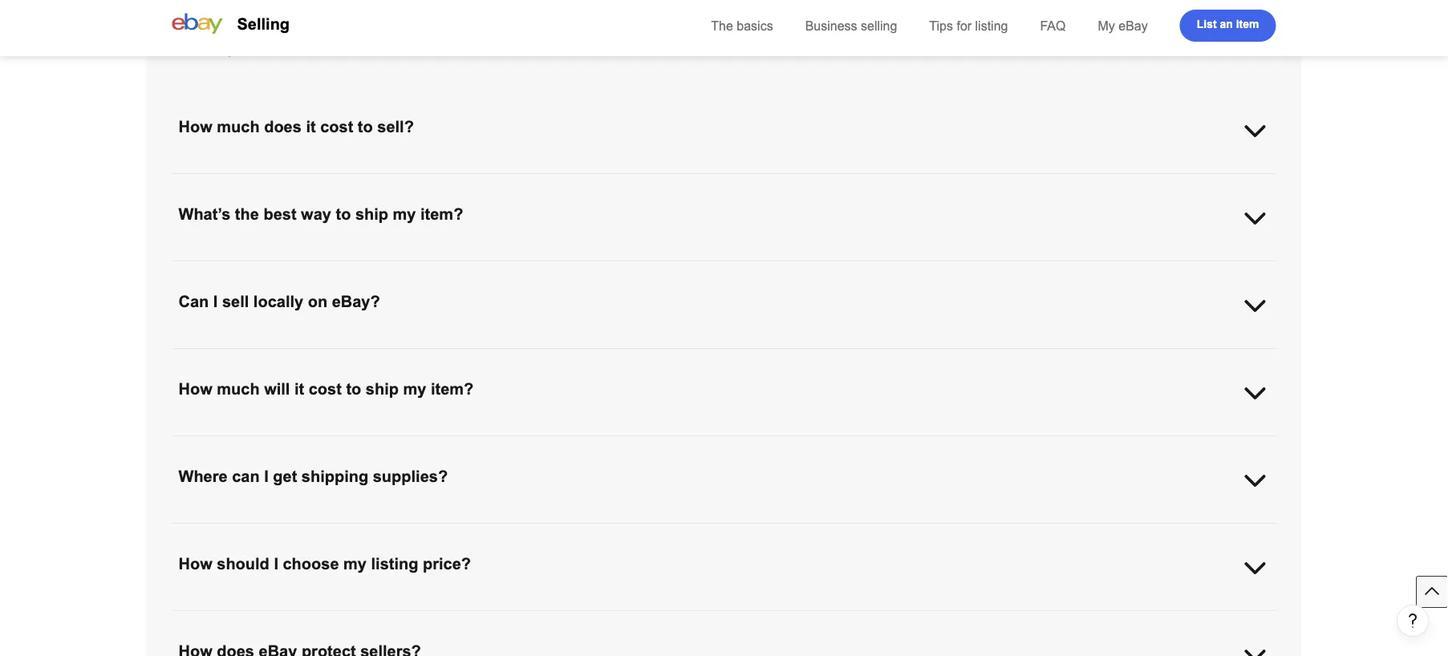 Task type: describe. For each thing, give the bounding box(es) containing it.
listings
[[601, 175, 636, 187]]

ebay?
[[332, 293, 380, 310]]

0 vertical spatial the
[[457, 175, 473, 187]]

don't
[[422, 278, 447, 291]]

items.
[[666, 612, 696, 625]]

what's the best way to ship my item?
[[178, 205, 463, 223]]

to right "will" at the bottom of page
[[346, 380, 361, 398]]

list
[[1197, 18, 1217, 30]]

but
[[361, 262, 377, 275]]

any
[[256, 525, 274, 537]]

way
[[301, 205, 331, 223]]

much for will
[[217, 380, 260, 398]]

0 vertical spatial item?
[[420, 205, 463, 223]]

can i sell locally on ebay?
[[178, 293, 380, 310]]

business selling
[[805, 18, 897, 33]]

selling
[[237, 15, 290, 33]]

1 horizontal spatial shipping
[[520, 262, 562, 275]]

buy inside for most items, we can provide a price recommendation for you based on recently sold, similar items. how you price your item can depend on how you prefer to sell it—auction or buy it now. choose a lower starting price for auctions to create more interest.
[[1080, 612, 1100, 625]]

sell inside for most items, we can provide a price recommendation for you based on recently sold, similar items. how you price your item can depend on how you prefer to sell it—auction or buy it now. choose a lower starting price for auctions to create more interest.
[[990, 612, 1007, 625]]

tips for listing link
[[929, 18, 1008, 33]]

can left the depend
[[822, 612, 841, 625]]

can't
[[602, 262, 628, 275]]

0 vertical spatial are
[[701, 175, 717, 187]]

now.
[[1112, 612, 1137, 625]]

0 horizontal spatial listing
[[371, 555, 418, 573]]

0 horizontal spatial on
[[308, 293, 327, 310]]

ebay right the "touch,"
[[793, 525, 818, 537]]

carriers.
[[645, 525, 686, 537]]

a left $0.35
[[832, 175, 839, 187]]

can left use
[[213, 525, 232, 537]]

it
[[1103, 612, 1109, 625]]

final
[[476, 175, 497, 187]]

depend
[[844, 612, 881, 625]]

1 vertical spatial choose
[[283, 555, 339, 573]]

you left may
[[376, 525, 394, 537]]

can right where
[[232, 468, 260, 485]]

with.
[[365, 278, 389, 291]]

ebay right purchase.
[[1064, 525, 1090, 537]]

for down items,
[[259, 628, 272, 641]]

2 vertical spatial my
[[343, 555, 367, 573]]

list an item link
[[1180, 10, 1276, 42]]

0 vertical spatial listing
[[975, 18, 1008, 33]]

a down preferred
[[477, 278, 483, 291]]

charge
[[365, 175, 400, 187]]

your right the once
[[221, 175, 243, 187]]

learn more about fees link
[[991, 175, 1105, 187]]

supplies?
[[373, 468, 448, 485]]

250
[[580, 175, 598, 187]]

1 horizontal spatial faq
[[1040, 18, 1066, 33]]

it for how much will it cost to ship my item?
[[294, 380, 304, 398]]

basics
[[737, 18, 773, 33]]

free for offer
[[836, 262, 856, 275]]

can up auctions
[[289, 612, 307, 625]]

you
[[191, 525, 210, 537]]

ebay right my
[[1119, 18, 1148, 33]]

2 horizontal spatial price
[[746, 612, 770, 625]]

also
[[542, 278, 562, 291]]

1 supplies from the left
[[331, 525, 373, 537]]

your up labels.
[[683, 262, 705, 275]]

1 packaging from the left
[[277, 525, 328, 537]]

most
[[211, 612, 236, 625]]

listing.
[[957, 175, 988, 187]]

it inside the ebay provides recommendations, but you can choose a preferred shipping carrier. can't make it to your local dropoff? some offer free "ship from home" pickup. print your shipping labels with ebay to receive a discount from the carriers we work with. if you don't have a printer, we also offer qr codes for ebay labels.
[[662, 262, 668, 275]]

learn
[[991, 175, 1020, 187]]

recommendation
[[387, 612, 471, 625]]

business
[[805, 18, 857, 33]]

auctions
[[275, 628, 317, 641]]

how for how much will it cost to ship my item?
[[178, 380, 212, 398]]

labels
[[1082, 262, 1111, 275]]

work
[[339, 278, 362, 291]]

business selling link
[[805, 18, 897, 33]]

buy ebay branded packaging link
[[1042, 525, 1189, 537]]

selling
[[861, 18, 897, 33]]

insertion
[[873, 175, 915, 187]]

you right the how
[[924, 612, 942, 625]]

pickup.
[[947, 262, 983, 275]]

discount
[[191, 278, 233, 291]]

with
[[1114, 262, 1134, 275]]

touch,
[[759, 525, 790, 537]]

$0.35
[[842, 175, 870, 187]]

a up create
[[350, 612, 357, 625]]

how much does it cost to sell?
[[178, 118, 414, 136]]

choose inside the ebay provides recommendations, but you can choose a preferred shipping carrier. can't make it to your local dropoff? some offer free "ship from home" pickup. print your shipping labels with ebay to receive a discount from the carriers we work with. if you don't have a printer, we also offer qr codes for ebay labels.
[[422, 262, 459, 275]]

my ebay
[[1098, 18, 1148, 33]]

for inside for most items, we can provide a price recommendation for you based on recently sold, similar items. how you price your item can depend on how you prefer to sell it—auction or buy it now. choose a lower starting price for auctions to create more interest.
[[191, 612, 208, 625]]

how for how much does it cost to sell?
[[178, 118, 212, 136]]

we left work
[[321, 278, 336, 291]]

0 horizontal spatial offer
[[565, 278, 588, 291]]

0 vertical spatial offer
[[811, 262, 833, 275]]

first
[[558, 175, 577, 187]]

we right sells,
[[299, 175, 314, 187]]

"ship
[[859, 262, 883, 275]]

per
[[937, 175, 953, 187]]

to right "prefer"
[[977, 612, 987, 625]]

cost for will
[[309, 380, 342, 398]]

where can i get shipping supplies?
[[178, 468, 448, 485]]

we left also
[[524, 278, 538, 291]]

tips for listing
[[929, 18, 1008, 33]]

create
[[332, 628, 364, 641]]

1 vertical spatial item?
[[431, 380, 474, 398]]

1 vertical spatial have
[[461, 525, 486, 537]]

there's
[[796, 175, 829, 187]]

1 horizontal spatial .
[[1189, 525, 1192, 537]]

carriers
[[281, 278, 318, 291]]

lower
[[1191, 612, 1218, 625]]

0 vertical spatial buy
[[1042, 525, 1061, 537]]

can
[[178, 293, 209, 310]]

1 horizontal spatial on
[[545, 612, 558, 625]]

receive
[[1179, 262, 1215, 275]]

1 vertical spatial get
[[546, 525, 561, 537]]

ebay left labels.
[[660, 278, 686, 291]]

may
[[397, 525, 418, 537]]

0 vertical spatial my
[[393, 205, 416, 223]]

2 horizontal spatial shipping
[[1037, 262, 1079, 275]]

to left sell?
[[358, 118, 373, 136]]

you left based
[[490, 612, 508, 625]]

i for can
[[264, 468, 269, 485]]

2 branded from the left
[[1093, 525, 1134, 537]]

list an item
[[1197, 18, 1259, 30]]

1 horizontal spatial for
[[689, 525, 706, 537]]

your right print on the top right of page
[[1012, 262, 1034, 275]]

0 horizontal spatial faq
[[172, 28, 231, 60]]

recommendations,
[[266, 262, 358, 275]]

choose
[[1140, 612, 1179, 625]]

how inside for most items, we can provide a price recommendation for you based on recently sold, similar items. how you price your item can depend on how you prefer to sell it—auction or buy it now. choose a lower starting price for auctions to create more interest.
[[699, 612, 721, 625]]

already
[[421, 525, 458, 537]]

once your item sells, we generally charge 10-15% of the final value. your first 250 listings each month are free and, after, there's a $0.35 insertion fee per listing. learn more about fees .
[[191, 175, 1108, 187]]

cost for does
[[320, 118, 353, 136]]

provide
[[311, 612, 347, 625]]

0 vertical spatial ship
[[355, 205, 388, 223]]

a right receive
[[1218, 262, 1224, 275]]

best
[[263, 205, 296, 223]]

can inside the ebay provides recommendations, but you can choose a preferred shipping carrier. can't make it to your local dropoff? some offer free "ship from home" pickup. print your shipping labels with ebay to receive a discount from the carriers we work with. if you don't have a printer, we also offer qr codes for ebay labels.
[[401, 262, 419, 275]]

help, opens dialogs image
[[1405, 613, 1421, 629]]

how
[[900, 612, 920, 625]]

similar
[[630, 612, 663, 625]]

locally
[[253, 293, 303, 310]]

value.
[[500, 175, 530, 187]]



Task type: locate. For each thing, give the bounding box(es) containing it.
at
[[489, 525, 498, 537]]

0 horizontal spatial the
[[235, 205, 259, 223]]

1 horizontal spatial item
[[798, 612, 819, 625]]

0 vertical spatial much
[[217, 118, 260, 136]]

0 vertical spatial i
[[213, 293, 218, 310]]

1 vertical spatial or
[[1067, 612, 1077, 625]]

get right home
[[546, 525, 561, 537]]

1 vertical spatial free
[[836, 262, 856, 275]]

2 vertical spatial i
[[274, 555, 278, 573]]

price down items,
[[231, 628, 256, 641]]

recently
[[561, 612, 600, 625]]

0 vertical spatial more
[[1023, 175, 1049, 187]]

price right items.
[[746, 612, 770, 625]]

price up create
[[360, 612, 384, 625]]

to down provide
[[320, 628, 329, 641]]

price?
[[423, 555, 471, 573]]

2 vertical spatial free
[[564, 525, 584, 537]]

ebay
[[1119, 18, 1148, 33], [191, 262, 217, 275], [1137, 262, 1163, 275], [660, 278, 686, 291], [793, 525, 818, 537], [1064, 525, 1090, 537]]

preferred
[[471, 262, 517, 275]]

boxes
[[587, 525, 617, 537]]

a left lower
[[1182, 612, 1188, 625]]

an inside list an item link
[[1220, 18, 1233, 30]]

0 horizontal spatial for
[[191, 612, 208, 625]]

0 horizontal spatial sell
[[222, 293, 249, 310]]

does
[[264, 118, 302, 136]]

2 packaging from the left
[[1137, 525, 1189, 537]]

shipping
[[520, 262, 562, 275], [1037, 262, 1079, 275], [302, 468, 368, 485]]

i right should
[[274, 555, 278, 573]]

1 horizontal spatial price
[[360, 612, 384, 625]]

0 horizontal spatial buy
[[1042, 525, 1061, 537]]

have inside the ebay provides recommendations, but you can choose a preferred shipping carrier. can't make it to your local dropoff? some offer free "ship from home" pickup. print your shipping labels with ebay to receive a discount from the carriers we work with. if you don't have a printer, we also offer qr codes for ebay labels.
[[450, 278, 474, 291]]

2 vertical spatial it
[[294, 380, 304, 398]]

my
[[1098, 18, 1115, 33]]

branded
[[821, 525, 863, 537], [1093, 525, 1134, 537]]

shipping left labels
[[1037, 262, 1079, 275]]

1 horizontal spatial supplies
[[866, 525, 907, 537]]

interest.
[[395, 628, 435, 641]]

your
[[533, 175, 555, 187]]

0 vertical spatial have
[[450, 278, 474, 291]]

the
[[711, 18, 733, 33]]

1 vertical spatial buy
[[1080, 612, 1100, 625]]

i down discount
[[213, 293, 218, 310]]

free left 'boxes'
[[564, 525, 584, 537]]

0 vertical spatial free
[[720, 175, 739, 187]]

0 vertical spatial choose
[[422, 262, 459, 275]]

0 vertical spatial an
[[1220, 18, 1233, 30]]

offer right some
[[811, 262, 833, 275]]

ebay right with
[[1137, 262, 1163, 275]]

1 horizontal spatial branded
[[1093, 525, 1134, 537]]

1 vertical spatial are
[[910, 525, 926, 537]]

should
[[217, 555, 269, 573]]

on left the how
[[884, 612, 897, 625]]

for up starting
[[191, 612, 208, 625]]

from down provides
[[236, 278, 259, 291]]

items,
[[239, 612, 269, 625]]

2 supplies from the left
[[866, 525, 907, 537]]

for most items, we can provide a price recommendation for you based on recently sold, similar items. how you price your item can depend on how you prefer to sell it—auction or buy it now. choose a lower starting price for auctions to create more interest.
[[191, 612, 1218, 641]]

the basics
[[711, 18, 773, 33]]

you up if
[[380, 262, 398, 275]]

you right if
[[401, 278, 419, 291]]

listing down may
[[371, 555, 418, 573]]

10-
[[403, 175, 419, 187]]

1 horizontal spatial an
[[1220, 18, 1233, 30]]

0 horizontal spatial item
[[246, 175, 267, 187]]

1 much from the top
[[217, 118, 260, 136]]

choose up the don't
[[422, 262, 459, 275]]

are
[[701, 175, 717, 187], [910, 525, 926, 537]]

0 vertical spatial cost
[[320, 118, 353, 136]]

0 horizontal spatial .
[[1105, 175, 1108, 187]]

supplies
[[331, 525, 373, 537], [866, 525, 907, 537]]

sell?
[[377, 118, 414, 136]]

it right does
[[306, 118, 316, 136]]

0 horizontal spatial shipping
[[302, 468, 368, 485]]

1 horizontal spatial buy
[[1080, 612, 1100, 625]]

item right the list
[[1236, 18, 1259, 30]]

fee
[[918, 175, 934, 187]]

have right the don't
[[450, 278, 474, 291]]

it for how much does it cost to sell?
[[306, 118, 316, 136]]

1 horizontal spatial packaging
[[1137, 525, 1189, 537]]

0 horizontal spatial price
[[231, 628, 256, 641]]

to right available
[[977, 525, 986, 537]]

1 horizontal spatial more
[[1023, 175, 1049, 187]]

1 vertical spatial an
[[709, 525, 722, 537]]

about
[[1052, 175, 1080, 187]]

to right the way
[[336, 205, 351, 223]]

a
[[832, 175, 839, 187], [462, 262, 468, 275], [1218, 262, 1224, 275], [477, 278, 483, 291], [350, 612, 357, 625], [1182, 612, 1188, 625]]

have left at
[[461, 525, 486, 537]]

home"
[[912, 262, 944, 275]]

print
[[986, 262, 1009, 275]]

ebay up discount
[[191, 262, 217, 275]]

0 vertical spatial for
[[689, 525, 706, 537]]

get up the any
[[273, 468, 297, 485]]

for left based
[[474, 612, 487, 625]]

dropoff?
[[734, 262, 775, 275]]

price
[[360, 612, 384, 625], [746, 612, 770, 625], [231, 628, 256, 641]]

or inside for most items, we can provide a price recommendation for you based on recently sold, similar items. how you price your item can depend on how you prefer to sell it—auction or buy it now. choose a lower starting price for auctions to create more interest.
[[1067, 612, 1077, 625]]

it right make
[[662, 262, 668, 275]]

1 vertical spatial listing
[[371, 555, 418, 573]]

based
[[512, 612, 542, 625]]

from right 'boxes'
[[620, 525, 642, 537]]

0 vertical spatial sell
[[222, 293, 249, 310]]

2 horizontal spatial from
[[886, 262, 909, 275]]

1 horizontal spatial i
[[264, 468, 269, 485]]

i for should
[[274, 555, 278, 573]]

0 horizontal spatial an
[[709, 525, 722, 537]]

offer down "carrier."
[[565, 278, 588, 291]]

from
[[886, 262, 909, 275], [236, 278, 259, 291], [620, 525, 642, 537]]

you can use any packaging supplies you may already have at home or get free boxes from carriers. for an added touch, ebay branded supplies are available to purchase. buy ebay branded packaging .
[[191, 525, 1192, 537]]

faq left my
[[1040, 18, 1066, 33]]

prefer
[[945, 612, 974, 625]]

carrier.
[[565, 262, 599, 275]]

the right of
[[457, 175, 473, 187]]

free left and,
[[720, 175, 739, 187]]

each
[[639, 175, 663, 187]]

1 horizontal spatial sell
[[990, 612, 1007, 625]]

free
[[720, 175, 739, 187], [836, 262, 856, 275], [564, 525, 584, 537]]

sell left it—auction
[[990, 612, 1007, 625]]

local
[[708, 262, 731, 275]]

listing
[[975, 18, 1008, 33], [371, 555, 418, 573]]

1 horizontal spatial get
[[546, 525, 561, 537]]

the basics link
[[711, 18, 773, 33]]

1 branded from the left
[[821, 525, 863, 537]]

we up auctions
[[272, 612, 286, 625]]

1 vertical spatial i
[[264, 468, 269, 485]]

cost right "will" at the bottom of page
[[309, 380, 342, 398]]

or left it
[[1067, 612, 1077, 625]]

or
[[532, 525, 542, 537], [1067, 612, 1077, 625]]

0 vertical spatial item
[[1236, 18, 1259, 30]]

free for are
[[720, 175, 739, 187]]

it right "will" at the bottom of page
[[294, 380, 304, 398]]

we inside for most items, we can provide a price recommendation for you based on recently sold, similar items. how you price your item can depend on how you prefer to sell it—auction or buy it now. choose a lower starting price for auctions to create more interest.
[[272, 612, 286, 625]]

how for how should i choose my listing price?
[[178, 555, 212, 573]]

listing right tips
[[975, 18, 1008, 33]]

much for does
[[217, 118, 260, 136]]

2 vertical spatial the
[[262, 278, 277, 291]]

2 horizontal spatial it
[[662, 262, 668, 275]]

are right month
[[701, 175, 717, 187]]

0 horizontal spatial free
[[564, 525, 584, 537]]

my ebay link
[[1098, 18, 1148, 33]]

1 vertical spatial from
[[236, 278, 259, 291]]

a left preferred
[[462, 262, 468, 275]]

item for your
[[246, 175, 267, 187]]

more right create
[[367, 628, 392, 641]]

tips
[[929, 18, 953, 33]]

choose up provide
[[283, 555, 339, 573]]

buy
[[1042, 525, 1061, 537], [1080, 612, 1100, 625]]

how
[[178, 118, 212, 136], [178, 380, 212, 398], [178, 555, 212, 573], [699, 612, 721, 625]]

the inside the ebay provides recommendations, but you can choose a preferred shipping carrier. can't make it to your local dropoff? some offer free "ship from home" pickup. print your shipping labels with ebay to receive a discount from the carriers we work with. if you don't have a printer, we also offer qr codes for ebay labels.
[[262, 278, 277, 291]]

an left added
[[709, 525, 722, 537]]

the up locally
[[262, 278, 277, 291]]

or right home
[[532, 525, 542, 537]]

1 horizontal spatial from
[[620, 525, 642, 537]]

can right but
[[401, 262, 419, 275]]

2 horizontal spatial the
[[457, 175, 473, 187]]

faq link
[[1040, 18, 1066, 33]]

it
[[306, 118, 316, 136], [662, 262, 668, 275], [294, 380, 304, 398]]

you
[[380, 262, 398, 275], [401, 278, 419, 291], [376, 525, 394, 537], [490, 612, 508, 625], [724, 612, 743, 625], [924, 612, 942, 625]]

shipping up also
[[520, 262, 562, 275]]

0 vertical spatial or
[[532, 525, 542, 537]]

1 vertical spatial my
[[403, 380, 426, 398]]

provides
[[220, 262, 263, 275]]

0 horizontal spatial from
[[236, 278, 259, 291]]

for down make
[[644, 278, 657, 291]]

supplies left available
[[866, 525, 907, 537]]

0 horizontal spatial more
[[367, 628, 392, 641]]

1 horizontal spatial the
[[262, 278, 277, 291]]

1 horizontal spatial it
[[306, 118, 316, 136]]

home
[[501, 525, 529, 537]]

0 horizontal spatial or
[[532, 525, 542, 537]]

free inside the ebay provides recommendations, but you can choose a preferred shipping carrier. can't make it to your local dropoff? some offer free "ship from home" pickup. print your shipping labels with ebay to receive a discount from the carriers we work with. if you don't have a printer, we also offer qr codes for ebay labels.
[[836, 262, 856, 275]]

your inside for most items, we can provide a price recommendation for you based on recently sold, similar items. how you price your item can depend on how you prefer to sell it—auction or buy it now. choose a lower starting price for auctions to create more interest.
[[773, 612, 795, 625]]

0 vertical spatial get
[[273, 468, 297, 485]]

are left available
[[910, 525, 926, 537]]

2 much from the top
[[217, 380, 260, 398]]

1 horizontal spatial offer
[[811, 262, 833, 275]]

0 horizontal spatial it
[[294, 380, 304, 398]]

1 vertical spatial item
[[246, 175, 267, 187]]

sold,
[[603, 612, 627, 625]]

2 horizontal spatial i
[[274, 555, 278, 573]]

more inside for most items, we can provide a price recommendation for you based on recently sold, similar items. how you price your item can depend on how you prefer to sell it—auction or buy it now. choose a lower starting price for auctions to create more interest.
[[367, 628, 392, 641]]

1 vertical spatial sell
[[990, 612, 1007, 625]]

0 horizontal spatial supplies
[[331, 525, 373, 537]]

1 vertical spatial offer
[[565, 278, 588, 291]]

1 vertical spatial much
[[217, 380, 260, 398]]

0 horizontal spatial i
[[213, 293, 218, 310]]

1 vertical spatial .
[[1189, 525, 1192, 537]]

0 vertical spatial from
[[886, 262, 909, 275]]

item left sells,
[[246, 175, 267, 187]]

to
[[358, 118, 373, 136], [336, 205, 351, 223], [671, 262, 680, 275], [1166, 262, 1175, 275], [346, 380, 361, 398], [977, 525, 986, 537], [977, 612, 987, 625], [320, 628, 329, 641]]

1 horizontal spatial listing
[[975, 18, 1008, 33]]

where
[[178, 468, 228, 485]]

item for an
[[1236, 18, 1259, 30]]

we
[[299, 175, 314, 187], [321, 278, 336, 291], [524, 278, 538, 291], [272, 612, 286, 625]]

added
[[725, 525, 756, 537]]

labels.
[[689, 278, 721, 291]]

of
[[445, 175, 454, 187]]

your left the depend
[[773, 612, 795, 625]]

supplies up how should i choose my listing price?
[[331, 525, 373, 537]]

buy right purchase.
[[1042, 525, 1061, 537]]

can
[[401, 262, 419, 275], [232, 468, 260, 485], [213, 525, 232, 537], [289, 612, 307, 625], [822, 612, 841, 625]]

2 vertical spatial item
[[798, 612, 819, 625]]

1 vertical spatial ship
[[366, 380, 399, 398]]

on down carriers
[[308, 293, 327, 310]]

sell down discount
[[222, 293, 249, 310]]

for right tips
[[957, 18, 972, 33]]

much
[[217, 118, 260, 136], [217, 380, 260, 398]]

what's
[[178, 205, 230, 223]]

cost right does
[[320, 118, 353, 136]]

0 horizontal spatial are
[[701, 175, 717, 187]]

faq
[[1040, 18, 1066, 33], [172, 28, 231, 60]]

to left receive
[[1166, 262, 1175, 275]]

1 vertical spatial it
[[662, 262, 668, 275]]

sells,
[[271, 175, 296, 187]]

0 horizontal spatial branded
[[821, 525, 863, 537]]

more left about
[[1023, 175, 1049, 187]]

you right items.
[[724, 612, 743, 625]]

an right the list
[[1220, 18, 1233, 30]]

make
[[631, 262, 659, 275]]

item inside for most items, we can provide a price recommendation for you based on recently sold, similar items. how you price your item can depend on how you prefer to sell it—auction or buy it now. choose a lower starting price for auctions to create more interest.
[[798, 612, 819, 625]]

use
[[235, 525, 253, 537]]

ebay provides recommendations, but you can choose a preferred shipping carrier. can't make it to your local dropoff? some offer free "ship from home" pickup. print your shipping labels with ebay to receive a discount from the carriers we work with. if you don't have a printer, we also offer qr codes for ebay labels.
[[191, 262, 1224, 291]]

the left best
[[235, 205, 259, 223]]

codes
[[611, 278, 641, 291]]

buy left it
[[1080, 612, 1100, 625]]

fees
[[1083, 175, 1105, 187]]

much left "will" at the bottom of page
[[217, 380, 260, 398]]

an
[[1220, 18, 1233, 30], [709, 525, 722, 537]]

to right make
[[671, 262, 680, 275]]

1 vertical spatial the
[[235, 205, 259, 223]]

2 vertical spatial from
[[620, 525, 642, 537]]

for right carriers.
[[689, 525, 706, 537]]

item left the depend
[[798, 612, 819, 625]]

for inside the ebay provides recommendations, but you can choose a preferred shipping carrier. can't make it to your local dropoff? some offer free "ship from home" pickup. print your shipping labels with ebay to receive a discount from the carriers we work with. if you don't have a printer, we also offer qr codes for ebay labels.
[[644, 278, 657, 291]]

after,
[[768, 175, 793, 187]]

purchase.
[[989, 525, 1039, 537]]

2 horizontal spatial on
[[884, 612, 897, 625]]

0 horizontal spatial packaging
[[277, 525, 328, 537]]

0 vertical spatial it
[[306, 118, 316, 136]]

some
[[779, 262, 808, 275]]

from right "ship
[[886, 262, 909, 275]]

free left "ship
[[836, 262, 856, 275]]

much left does
[[217, 118, 260, 136]]

shipping left supplies?
[[302, 468, 368, 485]]

0 horizontal spatial get
[[273, 468, 297, 485]]

1 vertical spatial for
[[191, 612, 208, 625]]

how should i choose my listing price?
[[178, 555, 471, 573]]

on right based
[[545, 612, 558, 625]]

more
[[1023, 175, 1049, 187], [367, 628, 392, 641]]

0 vertical spatial .
[[1105, 175, 1108, 187]]



Task type: vqa. For each thing, say whether or not it's contained in the screenshot.
the dropoff?
yes



